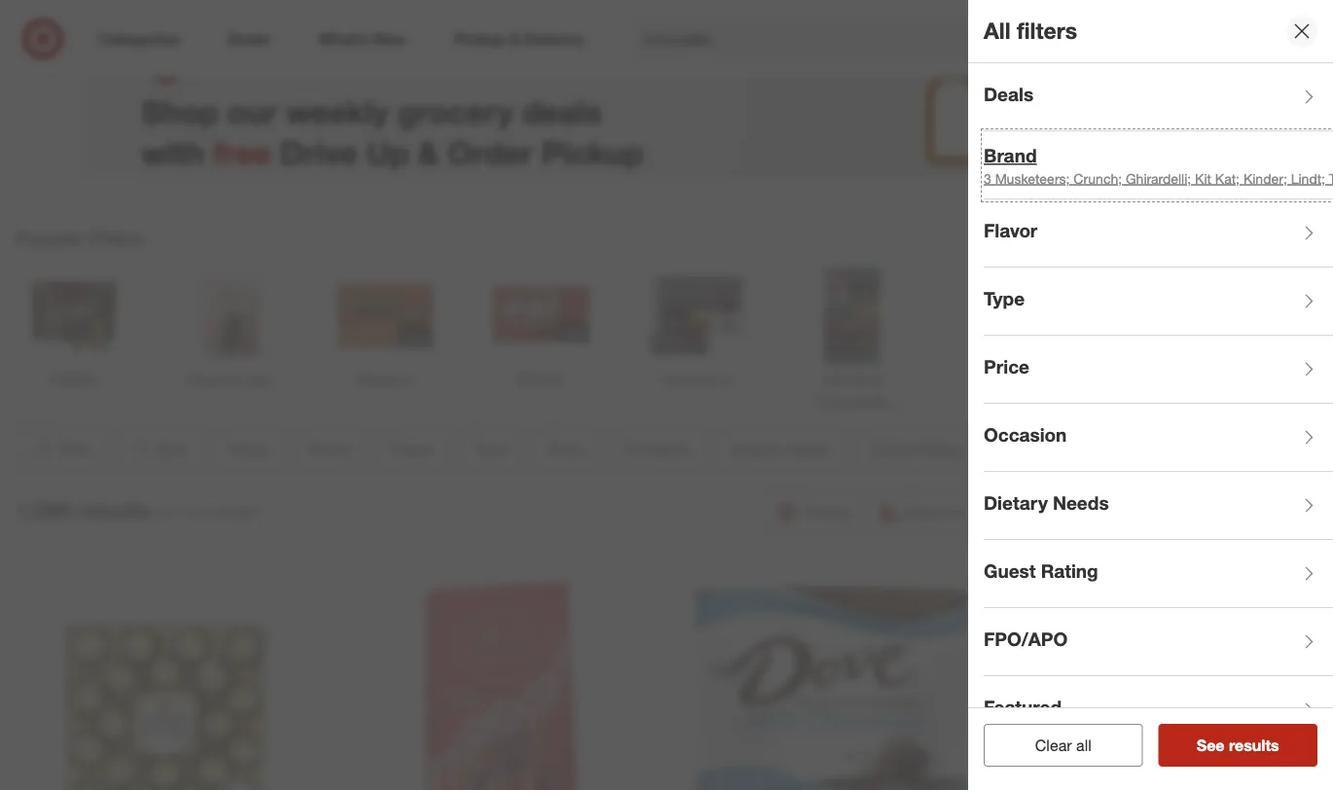 Task type: vqa. For each thing, say whether or not it's contained in the screenshot.
To
no



Task type: locate. For each thing, give the bounding box(es) containing it.
results
[[78, 497, 150, 524], [1230, 736, 1280, 755]]

3
[[984, 170, 992, 187]]

musketeers;
[[996, 170, 1070, 187]]

1,090 results for "chocolate"
[[16, 497, 261, 524]]

results left for
[[78, 497, 150, 524]]

drive
[[280, 133, 358, 171]]

t
[[1330, 170, 1334, 187]]

our
[[227, 92, 277, 130]]

results right see
[[1230, 736, 1280, 755]]

dietary needs
[[984, 492, 1109, 515]]

flavor
[[984, 220, 1038, 242]]

results for 1,090
[[78, 497, 150, 524]]

ghirardelli;
[[1126, 170, 1192, 187]]

◎deals shop our weekly grocery deals with free drive up & order pickup
[[141, 31, 644, 171]]

order
[[448, 133, 533, 171]]

"chocolate"
[[181, 503, 261, 522]]

all
[[1077, 736, 1092, 755]]

weekly
[[286, 92, 389, 130]]

kinder;
[[1244, 170, 1288, 187]]

crunch;
[[1074, 170, 1123, 187]]

see results button
[[1159, 724, 1318, 767]]

see
[[1197, 736, 1225, 755]]

results inside button
[[1230, 736, 1280, 755]]

1 horizontal spatial results
[[1230, 736, 1280, 755]]

guest
[[984, 560, 1036, 583]]

4
[[1301, 20, 1306, 32]]

0 horizontal spatial results
[[78, 497, 150, 524]]

occasion
[[984, 424, 1067, 446]]

guest rating button
[[984, 540, 1334, 608]]

lindt;
[[1292, 170, 1326, 187]]

results for see
[[1230, 736, 1280, 755]]

rating
[[1041, 560, 1099, 583]]

popular filters
[[16, 227, 143, 249]]

occasion button
[[984, 404, 1334, 472]]

all filters
[[984, 17, 1078, 44]]

brand
[[984, 145, 1037, 167]]

pickup
[[542, 133, 644, 171]]

search
[[1074, 31, 1121, 50]]

What can we help you find? suggestions appear below search field
[[632, 18, 1087, 60]]

free
[[213, 133, 272, 171]]

1 vertical spatial results
[[1230, 736, 1280, 755]]

grocery
[[398, 92, 514, 130]]

see results
[[1197, 736, 1280, 755]]

deals button
[[984, 63, 1334, 131]]

popular
[[16, 227, 84, 249]]

clear all button
[[984, 724, 1143, 767]]

deals
[[522, 92, 602, 130]]

&
[[418, 133, 439, 171]]

0 vertical spatial results
[[78, 497, 150, 524]]

price button
[[984, 336, 1334, 404]]

for
[[158, 503, 177, 522]]

up
[[367, 133, 409, 171]]



Task type: describe. For each thing, give the bounding box(es) containing it.
clear all
[[1036, 736, 1092, 755]]

fpo/apo button
[[984, 608, 1334, 677]]

1,090
[[16, 497, 72, 524]]

type button
[[984, 268, 1334, 336]]

clear
[[1036, 736, 1072, 755]]

dietary needs button
[[984, 472, 1334, 540]]

deals
[[984, 83, 1034, 106]]

fpo/apo
[[984, 629, 1068, 651]]

needs
[[1053, 492, 1109, 515]]

guest rating
[[984, 560, 1099, 583]]

price
[[984, 356, 1030, 378]]

featured button
[[984, 677, 1334, 745]]

flavor button
[[984, 200, 1334, 268]]

type
[[984, 288, 1025, 310]]

brand 3 musketeers; crunch; ghirardelli; kit kat; kinder; lindt; t
[[984, 145, 1334, 187]]

kat;
[[1216, 170, 1240, 187]]

search button
[[1074, 18, 1121, 64]]

dietary
[[984, 492, 1048, 515]]

with
[[141, 133, 204, 171]]

4 link
[[1271, 18, 1314, 60]]

filters
[[89, 227, 143, 249]]

kit
[[1196, 170, 1212, 187]]

filters
[[1017, 17, 1078, 44]]

◎deals
[[141, 31, 305, 85]]

all
[[984, 17, 1011, 44]]

shop
[[141, 92, 218, 130]]

featured
[[984, 697, 1062, 719]]

all filters dialog
[[969, 0, 1334, 791]]



